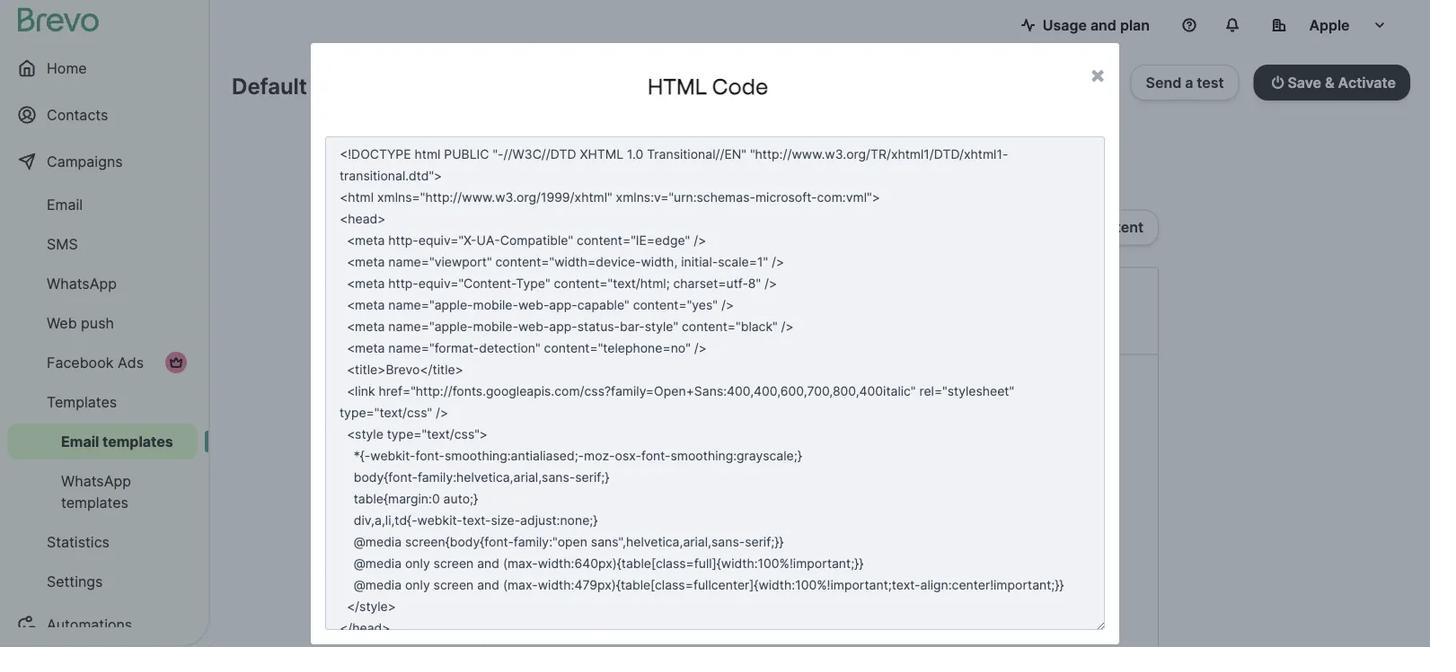 Task type: locate. For each thing, give the bounding box(es) containing it.
automations link
[[7, 604, 198, 647]]

templates for email templates
[[103, 433, 173, 451]]

web
[[47, 315, 77, 332]]

1 save from the left
[[1022, 74, 1056, 91]]

0 vertical spatial whatsapp
[[47, 275, 117, 293]]

templates down templates link
[[103, 433, 173, 451]]

whatsapp for whatsapp
[[47, 275, 117, 293]]

save inside button
[[1288, 74, 1322, 91]]

edit content button
[[1044, 210, 1159, 246]]

save & quit
[[1022, 74, 1101, 91]]

and
[[1091, 16, 1117, 34]]

activate
[[1339, 74, 1397, 91]]

whatsapp for whatsapp templates
[[61, 473, 131, 490]]

apple right :
[[580, 285, 619, 302]]

subscription
[[685, 313, 769, 331]]

0 vertical spatial email
[[47, 196, 83, 213]]

0 horizontal spatial &
[[1059, 74, 1069, 91]]

apple
[[1310, 16, 1350, 34], [580, 285, 619, 302]]

email up sms
[[47, 196, 83, 213]]

save right power off image
[[1288, 74, 1322, 91]]

<!DOCTYPE html PUBLIC "-//W3C//DTD XHTML 1.0 Transitional//EN" "http://www.w3.org/TR/xhtml1/DTD/xhtml1-transitional.dtd"> <html xmlns="http://www.w3.org/1999/xhtml" xmlns:v="urn:schemas-microsoft-com:vml"> <head>   <meta http-equiv="X-UA-Compatible" content="IE=edge" />   <meta name="viewport" content="width=device-width, initial-scale=1" />   <meta http-equiv="Content-Type" content="text/html; charset=utf-8" />   <meta name="apple-mobile-web-app-capable" content="yes" />   <meta name="apple-mobile-web-app-status-bar-style" content="black" />   <meta name="format-detection" content="telephone=no" />   <title>Brevo</title>   <link href="http://fonts.googleapis.com/css?family=Open+Sans:400,400,600,700,800,400italic" rel="stylesheet" type="text/css" />   <style type="text/css">     *{-webkit-font-smoothing:antialiased;-moz-osx-font-smoothing:grayscale;}     body{font-family:helvetica,arial,sans-serif;}     table{margin:0 auto;}     div,a,li,td{-webkit-text-size-adjust:none;}     @media screen{body{font-family:"open sans",helvetica,arial,sans-serif;}}     @media only screen and (max-width:640px){table[class=full]{width:100%!important;}}     @media only screen and (max-width:479px){table[class=fullcenter]{width:100%!important;text-align:center!important;}}   </style> </head> <body style="margin:0;padding:0;"> <table width="100%" cellspacing="0" cellpadding="0" border="0" align="center" bgcolor="#ffffff" style="background:#ffffff;">   <tbody>   <tr>     <td>       <table class="full" align="center" width="570" border="0" cellpadding="0" cellspacing="0" style="padding:0 5px;">         <tbody>         <tr>           <td height="30" width="100%"></td>         </tr>         <!---------------------- begin Content -------------------->         <!-- Title -->         <tr>           <td align="center" style="padding:0 20px;text-align:center;font-size:20px;color:#676a6c;line-height:30px;font-weight:600;" valign="middle" width="100%">             Please confirm your subscription           </td>         </tr>         <!-- /Title -->         <tr>           <td height="30" width="100%"></td>         </tr>         <!-- Button -->         <tr>           <td align="center" style="padding:0 20px;text-align:center;" valign="middle" width="100%">             <table cellspacing="0" cellpadding="0" border="0" align="center" class="fullcenter">               <tbody>               <tr>                 <td style="background:#4ca4e0;-webkit-border-radius:5px;-moz-border-radius:5px;border-radius:5px;padding:0 30px;font-weight:600;color:#ffffff;text-transform:uppercase;" align="center" bgcolor="#4ca4e0" height="45">                   <a href="{{ doubleoptin }}" target="_blank" style="color:#ffffff;font-size:14px;text-decoration:none;line-height:24px;width:100%;">Yes, subscribe me to this list</a>                 </td>               </tr>               </tbody>             </table>           </td>         </tr>         <tr>           <td height="30" width="100%"></td>         </tr>         <!-- Text -->         <tr>           <td align="center" style="padding:0 20px;text-align:center;font-size:14px;color:#676a6c;line-height:24px;" valign="middle" width="100%">             If you have received this email by mistake, simply delete it. You will not be subscribed to our mailing list if you do not click on the confirmation link above.           </td>         </tr>         <!-- /Text -->         <tr>           <td height="30" width="100%"></td>         </tr>         <!---------------------- end Content ---------------------->         <tr>           <td height="40" width="100%"></td>         </tr>         <tr>           <td align="center" style="padding:0 20px;text-align:center;font-size:16px;color:#aaaaaa;line-height:30px;font-weight:700;" valign="middle" width="100%">             brevo           </td>         </tr>         <tr>           <td height="40" width="100%"></td>         </tr>         </tbody>       </table>     </td>   </tr>   </tbody> </table> </body> </html> text field
[[325, 137, 1105, 631]]

save left 'quit'
[[1022, 74, 1056, 91]]

& inside button
[[1059, 74, 1069, 91]]

0 vertical spatial apple
[[1310, 16, 1350, 34]]

whatsapp down email templates link at the bottom
[[61, 473, 131, 490]]

0 horizontal spatial save
[[1022, 74, 1056, 91]]

2 & from the left
[[1326, 74, 1335, 91]]

& left activate
[[1326, 74, 1335, 91]]

& left 'quit'
[[1059, 74, 1069, 91]]

quit
[[1072, 74, 1101, 91]]

2 save from the left
[[1288, 74, 1322, 91]]

1 vertical spatial email
[[61, 433, 99, 451]]

1 horizontal spatial save
[[1288, 74, 1322, 91]]

whatsapp
[[47, 275, 117, 293], [61, 473, 131, 490]]

save & quit button
[[1007, 65, 1117, 101]]

whatsapp up web push
[[47, 275, 117, 293]]

email down templates
[[61, 433, 99, 451]]

campaigns link
[[7, 140, 198, 183]]

preview
[[589, 219, 644, 236]]

web push link
[[7, 306, 198, 342]]

plan
[[1121, 16, 1150, 34]]

0 vertical spatial templates
[[103, 433, 173, 451]]

email link
[[7, 187, 198, 223]]

in
[[539, 73, 558, 99]]

save inside button
[[1022, 74, 1056, 91]]

1 & from the left
[[1059, 74, 1069, 91]]

web push
[[47, 315, 114, 332]]

&
[[1059, 74, 1069, 91], [1326, 74, 1335, 91]]

1 vertical spatial apple
[[580, 285, 619, 302]]

subject confirm your subscription
[[535, 313, 769, 331]]

save & activate button
[[1254, 65, 1411, 101]]

templates up statistics link
[[61, 494, 128, 512]]

& for activate
[[1326, 74, 1335, 91]]

templates link
[[7, 385, 198, 421]]

confirm
[[593, 313, 647, 331]]

contacts
[[47, 106, 108, 124]]

& inside button
[[1326, 74, 1335, 91]]

whatsapp templates
[[61, 473, 131, 512]]

facebook
[[47, 354, 114, 372]]

templates inside whatsapp templates
[[61, 494, 128, 512]]

apple up save & activate button
[[1310, 16, 1350, 34]]

email
[[47, 196, 83, 213], [61, 433, 99, 451]]

1 vertical spatial whatsapp
[[61, 473, 131, 490]]

contacts link
[[7, 93, 198, 137]]

from
[[535, 285, 569, 302]]

save
[[1022, 74, 1056, 91], [1288, 74, 1322, 91]]

1 vertical spatial templates
[[61, 494, 128, 512]]

1 horizontal spatial apple
[[1310, 16, 1350, 34]]

1 horizontal spatial &
[[1326, 74, 1335, 91]]

save for save & activate
[[1288, 74, 1322, 91]]

ads
[[118, 354, 144, 372]]

home link
[[7, 47, 198, 90]]

templates
[[103, 433, 173, 451], [61, 494, 128, 512]]

design
[[832, 139, 879, 157]]

0 horizontal spatial apple
[[580, 285, 619, 302]]

html
[[648, 73, 708, 99]]

automations
[[47, 617, 132, 634]]

html code
[[648, 73, 769, 99]]



Task type: describe. For each thing, give the bounding box(es) containing it.
code
[[713, 73, 769, 99]]

campaigns
[[47, 153, 123, 170]]

template
[[313, 73, 410, 99]]

whatsapp templates link
[[7, 464, 198, 521]]

:
[[569, 285, 573, 302]]

usage and plan button
[[1007, 7, 1165, 43]]

statistics link
[[7, 525, 198, 561]]

from : apple <apple.applelee2001@gmail.com>
[[535, 285, 858, 302]]

save for save & quit
[[1022, 74, 1056, 91]]

email templates link
[[7, 424, 198, 460]]

content
[[1090, 219, 1144, 236]]

usage
[[1043, 16, 1087, 34]]

home
[[47, 59, 87, 77]]

<apple.applelee2001@gmail.com>
[[624, 285, 858, 302]]

settings link
[[7, 564, 198, 600]]

design link
[[832, 139, 879, 158]]

default template double opt-in confirmation
[[232, 73, 696, 99]]

email for email templates
[[61, 433, 99, 451]]

facebook ads link
[[7, 345, 198, 381]]

sms link
[[7, 226, 198, 262]]

confirmation
[[563, 73, 696, 99]]

default
[[232, 73, 307, 99]]

& for quit
[[1059, 74, 1069, 91]]

email for email
[[47, 196, 83, 213]]

a
[[1186, 74, 1194, 91]]

send
[[1146, 74, 1182, 91]]

push
[[81, 315, 114, 332]]

facebook ads
[[47, 354, 144, 372]]

statistics
[[47, 534, 110, 551]]

test
[[1197, 74, 1225, 91]]

your
[[651, 313, 681, 331]]

email templates
[[61, 433, 173, 451]]

preview button
[[573, 210, 682, 246]]

templates
[[47, 394, 117, 411]]

setup link
[[764, 139, 804, 158]]

settings
[[47, 573, 103, 591]]

setup
[[764, 139, 804, 157]]

power off image
[[1272, 75, 1285, 90]]

save & activate
[[1288, 74, 1397, 91]]

send a test button
[[1131, 65, 1240, 101]]

caret down image
[[659, 221, 667, 235]]

html code document
[[311, 43, 1120, 645]]

whatsapp link
[[7, 266, 198, 302]]

templates for whatsapp templates
[[61, 494, 128, 512]]

send a test
[[1146, 74, 1225, 91]]

usage and plan
[[1043, 16, 1150, 34]]

subject
[[535, 313, 586, 331]]

left___rvooi image
[[169, 356, 183, 370]]

edit
[[1060, 219, 1087, 236]]

apple inside apple button
[[1310, 16, 1350, 34]]

sms
[[47, 235, 78, 253]]

double
[[415, 73, 489, 99]]

edit content
[[1060, 219, 1144, 236]]

apple button
[[1258, 7, 1402, 43]]

opt-
[[494, 73, 539, 99]]



Task type: vqa. For each thing, say whether or not it's contained in the screenshot.
top 19
no



